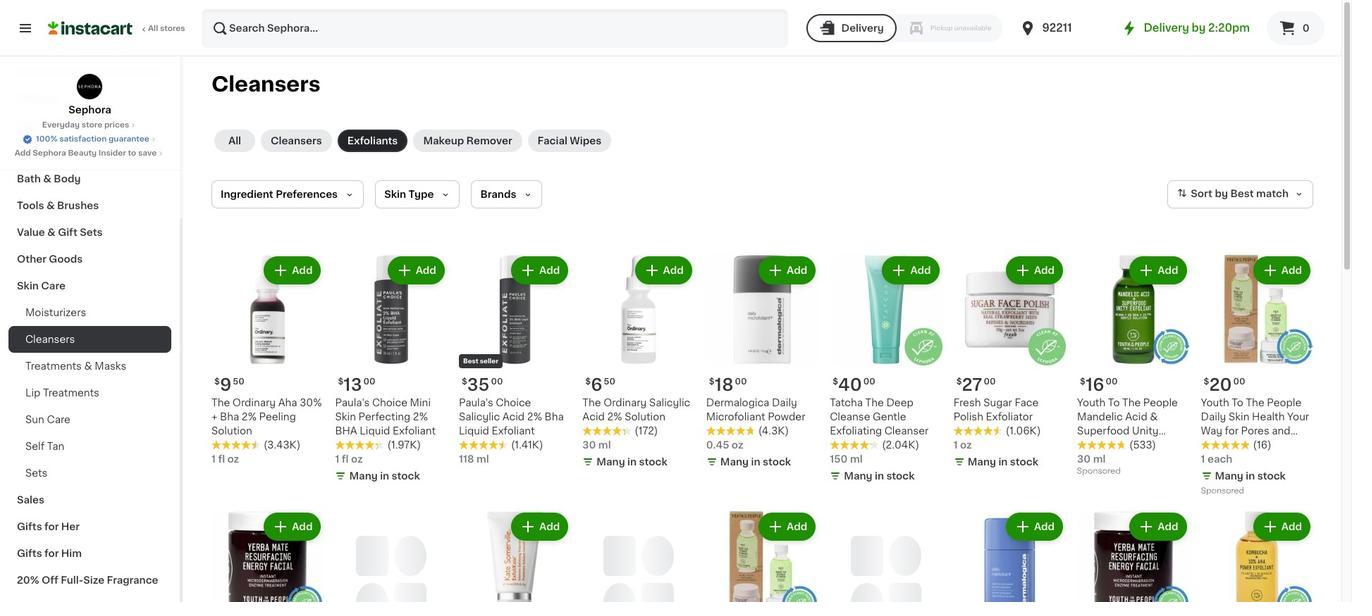 Task type: describe. For each thing, give the bounding box(es) containing it.
add sephora beauty insider to save link
[[15, 148, 165, 159]]

sort by
[[1191, 189, 1228, 199]]

many for 6
[[597, 458, 625, 468]]

all link
[[214, 130, 255, 152]]

20%
[[17, 576, 39, 586]]

skin care
[[17, 281, 65, 291]]

sponsored badge image for 16
[[1077, 468, 1120, 476]]

youth for 20
[[1201, 399, 1229, 409]]

1 for 13
[[335, 455, 339, 465]]

ingredient preferences button
[[212, 180, 364, 209]]

& for masks
[[84, 362, 92, 372]]

value & gift sets link
[[8, 219, 171, 246]]

tan
[[47, 442, 64, 452]]

2:20pm
[[1208, 23, 1250, 33]]

0 button
[[1267, 11, 1325, 45]]

tools & brushes
[[17, 201, 99, 211]]

50 for 6
[[604, 378, 615, 387]]

treatments & masks link
[[8, 353, 171, 380]]

the ordinary salicylic acid 2% solution
[[583, 399, 690, 423]]

for inside youth to the people daily skin health your way for pores and oiliness
[[1225, 427, 1239, 437]]

the inside the ordinary aha 30% + bha 2% peeling solution
[[212, 399, 230, 409]]

many in stock for 18
[[720, 458, 791, 468]]

skin down other
[[17, 281, 39, 291]]

(2.04k)
[[882, 441, 919, 451]]

fresh
[[954, 399, 981, 409]]

92211
[[1042, 23, 1072, 33]]

deep
[[887, 399, 914, 409]]

aha
[[278, 399, 297, 409]]

$ for 9
[[214, 378, 220, 387]]

makeup for makeup remover
[[423, 136, 464, 146]]

118
[[459, 455, 474, 465]]

fl for 9
[[218, 455, 225, 465]]

tatcha
[[830, 399, 863, 409]]

store
[[82, 121, 102, 129]]

insider
[[99, 149, 126, 157]]

oz down polish
[[960, 441, 972, 451]]

liquid inside paula's choice salicylic acid 2% bha liquid exfoliant
[[459, 427, 489, 437]]

0 vertical spatial cleansers
[[212, 74, 321, 94]]

many in stock for 6
[[597, 458, 667, 468]]

makeup remover link
[[413, 130, 522, 152]]

many for 13
[[349, 472, 378, 482]]

sun
[[25, 415, 44, 425]]

gifts for gifts for him
[[17, 549, 42, 559]]

body
[[54, 174, 81, 184]]

skin type button
[[375, 180, 460, 209]]

best for best seller
[[463, 358, 478, 365]]

$ for 6
[[585, 378, 591, 387]]

sales link
[[8, 487, 171, 514]]

(16)
[[1253, 441, 1272, 451]]

sephora link
[[69, 73, 111, 117]]

sales
[[17, 496, 44, 506]]

each
[[1208, 455, 1233, 465]]

the inside youth to the people daily skin health your way for pores and oiliness
[[1246, 399, 1265, 409]]

in for 27
[[999, 458, 1008, 468]]

cleanser
[[885, 427, 929, 437]]

exfoliating
[[830, 427, 882, 437]]

all for all
[[228, 136, 241, 146]]

$ for 16
[[1080, 378, 1086, 387]]

everyday
[[42, 121, 80, 129]]

youth to the people mandelic acid & superfood unity exfoliant travel size
[[1077, 399, 1178, 451]]

100%
[[36, 135, 57, 143]]

150 ml
[[830, 455, 863, 465]]

40
[[838, 377, 862, 394]]

9
[[220, 377, 232, 394]]

product group containing 9
[[212, 254, 324, 467]]

(3.43k)
[[264, 441, 301, 451]]

0 horizontal spatial sets
[[25, 469, 48, 479]]

the inside the 'youth to the people mandelic acid & superfood unity exfoliant travel size'
[[1122, 399, 1141, 409]]

0.45 oz
[[706, 441, 744, 451]]

moisturizers link
[[8, 300, 171, 326]]

oz right 0.45
[[732, 441, 744, 451]]

1 each
[[1201, 455, 1233, 465]]

brands button
[[471, 180, 542, 209]]

2 vertical spatial cleansers
[[25, 335, 75, 345]]

other goods
[[17, 255, 83, 264]]

$ 16 00
[[1080, 377, 1118, 394]]

the inside the ordinary salicylic acid 2% solution
[[583, 399, 601, 409]]

stock for 20
[[1258, 472, 1286, 482]]

product group containing 18
[[706, 254, 819, 473]]

hair care link
[[8, 112, 171, 139]]

tools
[[17, 201, 44, 211]]

20% off full-size fragrance link
[[8, 568, 171, 594]]

to for 20
[[1232, 399, 1244, 409]]

many in stock for 20
[[1215, 472, 1286, 482]]

holiday party ready beauty link
[[8, 59, 171, 85]]

1 oz
[[954, 441, 972, 451]]

bha for 35
[[545, 413, 564, 423]]

self
[[25, 442, 45, 452]]

1 vertical spatial treatments
[[43, 388, 99, 398]]

salicylic for 35
[[459, 413, 500, 423]]

ready
[[89, 67, 121, 77]]

travel
[[1123, 441, 1152, 451]]

$ 13 00
[[338, 377, 375, 394]]

oz down the ordinary aha 30% + bha 2% peeling solution
[[227, 455, 239, 465]]

exfoliant inside the 'youth to the people mandelic acid & superfood unity exfoliant travel size'
[[1077, 441, 1120, 451]]

18
[[715, 378, 734, 394]]

type
[[409, 190, 434, 200]]

gifts for him link
[[8, 541, 171, 568]]

exfoliants link
[[337, 130, 408, 152]]

product group containing 35
[[459, 254, 571, 467]]

skin type
[[384, 190, 434, 200]]

exfoliator
[[986, 413, 1033, 423]]

exfoliant inside paula's choice mini skin perfecting 2% bha liquid exfoliant
[[393, 427, 436, 437]]

best seller
[[463, 358, 498, 365]]

0.45
[[706, 441, 729, 451]]

00 for 18
[[735, 378, 747, 387]]

in for 13
[[380, 472, 389, 482]]

hair care
[[17, 121, 65, 130]]

daily inside youth to the people daily skin health your way for pores and oiliness
[[1201, 413, 1226, 423]]

delivery for delivery
[[841, 23, 884, 33]]

30 for 16
[[1077, 455, 1091, 465]]

0 horizontal spatial cleansers link
[[8, 326, 171, 353]]

ml for 6
[[598, 441, 611, 451]]

ml for 35
[[477, 455, 489, 465]]

gentle
[[873, 413, 906, 423]]

tools & brushes link
[[8, 192, 171, 219]]

delivery by 2:20pm link
[[1121, 20, 1250, 37]]

cleanse
[[830, 413, 870, 423]]

many for 18
[[720, 458, 749, 468]]

lip treatments link
[[8, 380, 171, 407]]

peeling
[[259, 413, 296, 423]]

2% inside the ordinary aha 30% + bha 2% peeling solution
[[242, 413, 257, 423]]

acid for 35
[[502, 413, 525, 423]]

satisfaction
[[59, 135, 107, 143]]

all stores link
[[48, 8, 186, 48]]

sets link
[[8, 460, 171, 487]]

stock for 6
[[639, 458, 667, 468]]

00 for 16
[[1106, 378, 1118, 387]]

seller
[[480, 358, 498, 365]]

118 ml
[[459, 455, 489, 465]]

brushes
[[57, 201, 99, 211]]

$ for 35
[[462, 378, 467, 387]]

$ for 40
[[833, 378, 838, 387]]

50 for 9
[[233, 378, 245, 387]]

0 vertical spatial cleansers link
[[261, 130, 332, 152]]

ordinary for 9
[[233, 399, 276, 409]]

00 for 35
[[491, 378, 503, 387]]

other goods link
[[8, 246, 171, 273]]

& for body
[[43, 174, 51, 184]]



Task type: locate. For each thing, give the bounding box(es) containing it.
1 vertical spatial for
[[44, 522, 59, 532]]

fl for 13
[[342, 455, 349, 465]]

1 00 from the left
[[363, 378, 375, 387]]

0 horizontal spatial to
[[1108, 399, 1120, 409]]

0 vertical spatial best
[[1231, 189, 1254, 199]]

lip
[[25, 388, 40, 398]]

1 horizontal spatial youth
[[1201, 399, 1229, 409]]

acid inside the 'youth to the people mandelic acid & superfood unity exfoliant travel size'
[[1125, 413, 1148, 423]]

2 1 fl oz from the left
[[335, 455, 363, 465]]

1 liquid from the left
[[360, 427, 390, 437]]

delivery for delivery by 2:20pm
[[1144, 23, 1189, 33]]

liquid up 118 ml
[[459, 427, 489, 437]]

$ inside $ 20 00
[[1204, 378, 1209, 387]]

care up 100% at left
[[40, 121, 65, 130]]

$ 27 00
[[956, 378, 996, 394]]

delivery inside 'button'
[[841, 23, 884, 33]]

1 ordinary from the left
[[233, 399, 276, 409]]

to inside the 'youth to the people mandelic acid & superfood unity exfoliant travel size'
[[1108, 399, 1120, 409]]

0 horizontal spatial exfoliant
[[393, 427, 436, 437]]

exfoliants
[[347, 136, 398, 146]]

0 vertical spatial fragrance
[[17, 147, 68, 157]]

$ down best seller
[[462, 378, 467, 387]]

2% left peeling
[[242, 413, 257, 423]]

0 horizontal spatial paula's
[[335, 399, 370, 409]]

1 the from the left
[[212, 399, 230, 409]]

1 for 9
[[212, 455, 216, 465]]

ml down superfood
[[1093, 455, 1106, 465]]

cleansers down the moisturizers
[[25, 335, 75, 345]]

daily up way
[[1201, 413, 1226, 423]]

30 ml for 6
[[583, 441, 611, 451]]

solution inside the ordinary salicylic acid 2% solution
[[625, 413, 666, 423]]

2% inside paula's choice salicylic acid 2% bha liquid exfoliant
[[527, 413, 542, 423]]

50 inside $ 9 50
[[233, 378, 245, 387]]

gifts for her
[[17, 522, 80, 532]]

1 horizontal spatial size
[[1154, 441, 1175, 451]]

1 horizontal spatial solution
[[625, 413, 666, 423]]

1 vertical spatial sponsored badge image
[[1201, 488, 1244, 496]]

1 vertical spatial fragrance
[[107, 576, 158, 586]]

in down (1.97k)
[[380, 472, 389, 482]]

sephora logo image
[[76, 73, 103, 100]]

& inside treatments & masks link
[[84, 362, 92, 372]]

salicylic for 6
[[649, 399, 690, 409]]

sephora down 100% at left
[[33, 149, 66, 157]]

many down the ordinary salicylic acid 2% solution
[[597, 458, 625, 468]]

bha
[[335, 427, 357, 437]]

0 horizontal spatial beauty
[[68, 149, 97, 157]]

$ inside $ 13 00
[[338, 378, 344, 387]]

2 people from the left
[[1267, 399, 1302, 409]]

skin inside dropdown button
[[384, 190, 406, 200]]

0 vertical spatial gifts
[[17, 522, 42, 532]]

pores
[[1241, 427, 1270, 437]]

care inside hair care link
[[40, 121, 65, 130]]

product group containing 16
[[1077, 254, 1190, 480]]

0 horizontal spatial salicylic
[[459, 413, 500, 423]]

0 vertical spatial daily
[[772, 399, 797, 409]]

4 2% from the left
[[527, 413, 542, 423]]

0 horizontal spatial acid
[[502, 413, 525, 423]]

2 youth from the left
[[1201, 399, 1229, 409]]

many down 1 oz on the right of page
[[968, 458, 996, 468]]

makeup down holiday
[[17, 94, 58, 104]]

liquid down the perfecting
[[360, 427, 390, 437]]

50 inside the $ 6 50
[[604, 378, 615, 387]]

many in stock for 13
[[349, 472, 420, 482]]

0 vertical spatial size
[[1154, 441, 1175, 451]]

2 horizontal spatial exfoliant
[[1077, 441, 1120, 451]]

product group
[[212, 254, 324, 467], [335, 254, 448, 487], [459, 254, 571, 467], [583, 254, 695, 473], [706, 254, 819, 473], [830, 254, 942, 487], [954, 254, 1066, 473], [1077, 254, 1190, 480], [1201, 254, 1313, 499], [212, 511, 324, 603], [459, 511, 571, 603], [706, 511, 819, 603], [954, 511, 1066, 603], [1077, 511, 1190, 603], [1201, 511, 1313, 603]]

masks
[[95, 362, 126, 372]]

stock down (172)
[[639, 458, 667, 468]]

many for 20
[[1215, 472, 1244, 482]]

00 for 20
[[1233, 378, 1245, 387]]

1 horizontal spatial paula's
[[459, 399, 493, 409]]

1 1 fl oz from the left
[[212, 455, 239, 465]]

0 vertical spatial treatments
[[25, 362, 82, 372]]

hair
[[17, 121, 38, 130]]

1 horizontal spatial sephora
[[69, 105, 111, 115]]

00 right 13
[[363, 378, 375, 387]]

& for gift
[[47, 228, 56, 238]]

$ inside $ 35 00
[[462, 378, 467, 387]]

30 ml down the ordinary salicylic acid 2% solution
[[583, 441, 611, 451]]

acid inside the ordinary salicylic acid 2% solution
[[583, 413, 605, 423]]

3 acid from the left
[[502, 413, 525, 423]]

product group containing 40
[[830, 254, 942, 487]]

0 vertical spatial by
[[1192, 23, 1206, 33]]

Best match Sort by field
[[1168, 180, 1313, 209]]

people inside youth to the people daily skin health your way for pores and oiliness
[[1267, 399, 1302, 409]]

people for 16
[[1143, 399, 1178, 409]]

wipes
[[570, 136, 602, 146]]

delivery by 2:20pm
[[1144, 23, 1250, 33]]

1 vertical spatial care
[[41, 281, 65, 291]]

for up the oiliness
[[1225, 427, 1239, 437]]

$ for 27
[[956, 378, 962, 387]]

4 00 from the left
[[491, 378, 503, 387]]

0 horizontal spatial sephora
[[33, 149, 66, 157]]

holiday party ready beauty
[[17, 67, 160, 77]]

match
[[1256, 189, 1289, 199]]

1 vertical spatial by
[[1215, 189, 1228, 199]]

92211 button
[[1020, 8, 1104, 48]]

1 vertical spatial beauty
[[68, 149, 97, 157]]

$ inside $ 27 00
[[956, 378, 962, 387]]

skin up the pores
[[1229, 413, 1250, 423]]

1 horizontal spatial 30 ml
[[1077, 455, 1106, 465]]

fl
[[218, 455, 225, 465], [342, 455, 349, 465]]

1 $ from the left
[[214, 378, 220, 387]]

fl down the bha in the bottom of the page
[[342, 455, 349, 465]]

(172)
[[635, 427, 658, 437]]

6 00 from the left
[[984, 378, 996, 387]]

2 the from the left
[[583, 399, 601, 409]]

stock for 13
[[392, 472, 420, 482]]

sephora
[[69, 105, 111, 115], [33, 149, 66, 157]]

lip treatments
[[25, 388, 99, 398]]

salicylic inside paula's choice salicylic acid 2% bha liquid exfoliant
[[459, 413, 500, 423]]

acid up (1.41k)
[[502, 413, 525, 423]]

1 horizontal spatial delivery
[[1144, 23, 1189, 33]]

$ up mandelic
[[1080, 378, 1086, 387]]

00 inside $ 35 00
[[491, 378, 503, 387]]

1 vertical spatial salicylic
[[459, 413, 500, 423]]

daily
[[772, 399, 797, 409], [1201, 413, 1226, 423]]

many in stock for 27
[[968, 458, 1039, 468]]

many in stock down (1.06k)
[[968, 458, 1039, 468]]

people inside the 'youth to the people mandelic acid & superfood unity exfoliant travel size'
[[1143, 399, 1178, 409]]

size inside the 'youth to the people mandelic acid & superfood unity exfoliant travel size'
[[1154, 441, 1175, 451]]

1 horizontal spatial best
[[1231, 189, 1254, 199]]

1 for 27
[[954, 441, 958, 451]]

to down $ 20 00
[[1232, 399, 1244, 409]]

acid up unity
[[1125, 413, 1148, 423]]

$ 40 00
[[833, 377, 875, 394]]

in
[[628, 458, 637, 468], [751, 458, 760, 468], [999, 458, 1008, 468], [380, 472, 389, 482], [875, 472, 884, 482], [1246, 472, 1255, 482]]

best for best match
[[1231, 189, 1254, 199]]

0 horizontal spatial sponsored badge image
[[1077, 468, 1120, 476]]

paula's inside paula's choice salicylic acid 2% bha liquid exfoliant
[[459, 399, 493, 409]]

stock for 40
[[886, 472, 915, 482]]

care inside sun care link
[[47, 415, 70, 425]]

and
[[1272, 427, 1291, 437]]

youth
[[1077, 399, 1106, 409], [1201, 399, 1229, 409]]

beauty inside add sephora beauty insider to save link
[[68, 149, 97, 157]]

(4.3k)
[[758, 427, 789, 437]]

20
[[1209, 378, 1232, 394]]

instacart logo image
[[48, 20, 133, 37]]

acid down 6
[[583, 413, 605, 423]]

other
[[17, 255, 46, 264]]

stock for 18
[[763, 458, 791, 468]]

0 horizontal spatial size
[[83, 576, 104, 586]]

& inside the 'youth to the people mandelic acid & superfood unity exfoliant travel size'
[[1150, 413, 1158, 423]]

product group containing 6
[[583, 254, 695, 473]]

2 $ from the left
[[338, 378, 344, 387]]

by for delivery
[[1192, 23, 1206, 33]]

30 ml
[[583, 441, 611, 451], [1077, 455, 1106, 465]]

1 vertical spatial best
[[463, 358, 478, 365]]

2 vertical spatial for
[[44, 549, 59, 559]]

& for brushes
[[46, 201, 55, 211]]

service type group
[[806, 14, 1003, 42]]

0 horizontal spatial 30 ml
[[583, 441, 611, 451]]

stock down (4.3k)
[[763, 458, 791, 468]]

to
[[1108, 399, 1120, 409], [1232, 399, 1244, 409]]

30 for 6
[[583, 441, 596, 451]]

0 horizontal spatial 1 fl oz
[[212, 455, 239, 465]]

$ inside the $ 6 50
[[585, 378, 591, 387]]

Search field
[[203, 10, 786, 47]]

unity
[[1132, 427, 1159, 437]]

product group containing 13
[[335, 254, 448, 487]]

1 youth from the left
[[1077, 399, 1106, 409]]

2 50 from the left
[[604, 378, 615, 387]]

party
[[59, 67, 86, 77]]

0 horizontal spatial fl
[[218, 455, 225, 465]]

people
[[1143, 399, 1178, 409], [1267, 399, 1302, 409]]

& inside value & gift sets link
[[47, 228, 56, 238]]

1 horizontal spatial makeup
[[423, 136, 464, 146]]

youth down 20
[[1201, 399, 1229, 409]]

& left masks
[[84, 362, 92, 372]]

in for 6
[[628, 458, 637, 468]]

the up +
[[212, 399, 230, 409]]

30 ml down superfood
[[1077, 455, 1106, 465]]

1 choice from the left
[[372, 399, 407, 409]]

paula's for 13
[[335, 399, 370, 409]]

best inside best match sort by field
[[1231, 189, 1254, 199]]

solution inside the ordinary aha 30% + bha 2% peeling solution
[[212, 427, 252, 437]]

$ 18 00
[[709, 378, 747, 394]]

to
[[128, 149, 136, 157]]

your
[[1287, 413, 1309, 423]]

0 vertical spatial for
[[1225, 427, 1239, 437]]

1 horizontal spatial exfoliant
[[492, 427, 535, 437]]

many in stock down 150 ml
[[844, 472, 915, 482]]

7 $ from the left
[[709, 378, 715, 387]]

care for hair care
[[40, 121, 65, 130]]

1 down +
[[212, 455, 216, 465]]

the inside tatcha the deep cleanse gentle exfoliating cleanser
[[865, 399, 884, 409]]

skin left type
[[384, 190, 406, 200]]

beauty inside holiday party ready beauty link
[[124, 67, 160, 77]]

remover
[[466, 136, 512, 146]]

many down the bha in the bottom of the page
[[349, 472, 378, 482]]

stock down (1.06k)
[[1010, 458, 1039, 468]]

ordinary down the $ 6 50
[[604, 399, 647, 409]]

youth inside the 'youth to the people mandelic acid & superfood unity exfoliant travel size'
[[1077, 399, 1106, 409]]

ordinary up peeling
[[233, 399, 276, 409]]

1 down the bha in the bottom of the page
[[335, 455, 339, 465]]

$ up "tatcha"
[[833, 378, 838, 387]]

1 acid from the left
[[583, 413, 605, 423]]

best match
[[1231, 189, 1289, 199]]

bha inside the ordinary aha 30% + bha 2% peeling solution
[[220, 413, 239, 423]]

ml right "150"
[[850, 455, 863, 465]]

youth up mandelic
[[1077, 399, 1106, 409]]

6 $ from the left
[[462, 378, 467, 387]]

0 horizontal spatial 50
[[233, 378, 245, 387]]

many in stock down (16)
[[1215, 472, 1286, 482]]

youth to the people daily skin health your way for pores and oiliness
[[1201, 399, 1309, 451]]

0 vertical spatial care
[[40, 121, 65, 130]]

ml
[[598, 441, 611, 451], [850, 455, 863, 465], [1093, 455, 1106, 465], [477, 455, 489, 465]]

& right bath at the left of the page
[[43, 174, 51, 184]]

$ 35 00
[[462, 378, 503, 394]]

$ for 20
[[1204, 378, 1209, 387]]

stock for 27
[[1010, 458, 1039, 468]]

sun care link
[[8, 407, 171, 434]]

2 bha from the left
[[545, 413, 564, 423]]

bath & body link
[[8, 166, 171, 192]]

00 for 13
[[363, 378, 375, 387]]

5 $ from the left
[[1080, 378, 1086, 387]]

ordinary for 6
[[604, 399, 647, 409]]

skin
[[384, 190, 406, 200], [17, 281, 39, 291], [335, 413, 356, 423], [1229, 413, 1250, 423]]

in for 18
[[751, 458, 760, 468]]

gifts for her link
[[8, 514, 171, 541]]

exfoliant inside paula's choice salicylic acid 2% bha liquid exfoliant
[[492, 427, 535, 437]]

by inside field
[[1215, 189, 1228, 199]]

people up your
[[1267, 399, 1302, 409]]

$ 20 00
[[1204, 378, 1245, 394]]

stock down (2.04k)
[[886, 472, 915, 482]]

2 ordinary from the left
[[604, 399, 647, 409]]

1 vertical spatial size
[[83, 576, 104, 586]]

1 horizontal spatial 1 fl oz
[[335, 455, 363, 465]]

the up health
[[1246, 399, 1265, 409]]

self tan
[[25, 442, 64, 452]]

1 vertical spatial cleansers link
[[8, 326, 171, 353]]

0 horizontal spatial daily
[[772, 399, 797, 409]]

oz down the bha in the bottom of the page
[[351, 455, 363, 465]]

makeup inside makeup remover link
[[423, 136, 464, 146]]

$ up the ordinary salicylic acid 2% solution
[[585, 378, 591, 387]]

1 paula's from the left
[[335, 399, 370, 409]]

4 the from the left
[[1122, 399, 1141, 409]]

all left "stores"
[[148, 25, 158, 32]]

2 gifts from the top
[[17, 549, 42, 559]]

1 vertical spatial solution
[[212, 427, 252, 437]]

for left her
[[44, 522, 59, 532]]

care for skin care
[[41, 281, 65, 291]]

exfoliant down superfood
[[1077, 441, 1120, 451]]

3 $ from the left
[[585, 378, 591, 387]]

for for him
[[44, 549, 59, 559]]

00 inside $ 40 00
[[863, 378, 875, 387]]

2 horizontal spatial acid
[[1125, 413, 1148, 423]]

1 horizontal spatial sponsored badge image
[[1201, 488, 1244, 496]]

1 vertical spatial gifts
[[17, 549, 42, 559]]

1 horizontal spatial cleansers link
[[261, 130, 332, 152]]

to for 16
[[1108, 399, 1120, 409]]

0 horizontal spatial makeup
[[17, 94, 58, 104]]

$ for 18
[[709, 378, 715, 387]]

stores
[[160, 25, 185, 32]]

2 to from the left
[[1232, 399, 1244, 409]]

2 00 from the left
[[863, 378, 875, 387]]

1 fl oz
[[212, 455, 239, 465], [335, 455, 363, 465]]

$ for 13
[[338, 378, 344, 387]]

sephora up store
[[69, 105, 111, 115]]

7 00 from the left
[[1233, 378, 1245, 387]]

00 inside $ 16 00
[[1106, 378, 1118, 387]]

1 horizontal spatial choice
[[496, 399, 531, 409]]

2 paula's from the left
[[459, 399, 493, 409]]

(533)
[[1130, 441, 1156, 451]]

value
[[17, 228, 45, 238]]

cleansers link up ingredient preferences dropdown button
[[261, 130, 332, 152]]

(1.97k)
[[387, 441, 421, 451]]

1 horizontal spatial by
[[1215, 189, 1228, 199]]

beauty right ready
[[124, 67, 160, 77]]

& left gift at left top
[[47, 228, 56, 238]]

3 2% from the left
[[607, 413, 622, 423]]

0 horizontal spatial solution
[[212, 427, 252, 437]]

bha for 9
[[220, 413, 239, 423]]

1 horizontal spatial acid
[[583, 413, 605, 423]]

1 horizontal spatial 50
[[604, 378, 615, 387]]

1 horizontal spatial all
[[228, 136, 241, 146]]

choice inside paula's choice mini skin perfecting 2% bha liquid exfoliant
[[372, 399, 407, 409]]

paula's for 35
[[459, 399, 493, 409]]

0 horizontal spatial best
[[463, 358, 478, 365]]

1 fl oz down the bha in the bottom of the page
[[335, 455, 363, 465]]

2 fl from the left
[[342, 455, 349, 465]]

the down 6
[[583, 399, 601, 409]]

0 horizontal spatial delivery
[[841, 23, 884, 33]]

5 the from the left
[[1246, 399, 1265, 409]]

0 horizontal spatial people
[[1143, 399, 1178, 409]]

to up mandelic
[[1108, 399, 1120, 409]]

microfoliant
[[706, 413, 765, 423]]

acid
[[583, 413, 605, 423], [1125, 413, 1148, 423], [502, 413, 525, 423]]

many in stock down (172)
[[597, 458, 667, 468]]

gifts
[[17, 522, 42, 532], [17, 549, 42, 559]]

cleansers link up treatments & masks
[[8, 326, 171, 353]]

paula's inside paula's choice mini skin perfecting 2% bha liquid exfoliant
[[335, 399, 370, 409]]

2 2% from the left
[[413, 413, 428, 423]]

ordinary inside the ordinary salicylic acid 2% solution
[[604, 399, 647, 409]]

many down each
[[1215, 472, 1244, 482]]

care inside skin care link
[[41, 281, 65, 291]]

mandelic
[[1077, 413, 1123, 423]]

0 vertical spatial solution
[[625, 413, 666, 423]]

stock down (1.97k)
[[392, 472, 420, 482]]

everyday store prices link
[[42, 120, 138, 131]]

1 horizontal spatial 30
[[1077, 455, 1091, 465]]

perfecting
[[359, 413, 410, 423]]

50 right 9
[[233, 378, 245, 387]]

fragrance link
[[8, 139, 171, 166]]

1 horizontal spatial sets
[[80, 228, 103, 238]]

$ inside $ 18 00
[[709, 378, 715, 387]]

0 horizontal spatial 30
[[583, 441, 596, 451]]

1 horizontal spatial fl
[[342, 455, 349, 465]]

1 fl oz for 9
[[212, 455, 239, 465]]

1 vertical spatial daily
[[1201, 413, 1226, 423]]

for for her
[[44, 522, 59, 532]]

20% off full-size fragrance
[[17, 576, 158, 586]]

many for 27
[[968, 458, 996, 468]]

all for all stores
[[148, 25, 158, 32]]

daily inside dermalogica daily microfoliant powder
[[772, 399, 797, 409]]

1 people from the left
[[1143, 399, 1178, 409]]

many down 150 ml
[[844, 472, 873, 482]]

sets right gift at left top
[[80, 228, 103, 238]]

00 for 27
[[984, 378, 996, 387]]

0 vertical spatial sephora
[[69, 105, 111, 115]]

solution down +
[[212, 427, 252, 437]]

sets
[[80, 228, 103, 238], [25, 469, 48, 479]]

exfoliant up (1.97k)
[[393, 427, 436, 437]]

1 vertical spatial sets
[[25, 469, 48, 479]]

1 vertical spatial 30
[[1077, 455, 1091, 465]]

1 horizontal spatial daily
[[1201, 413, 1226, 423]]

solution up (172)
[[625, 413, 666, 423]]

00 inside $ 27 00
[[984, 378, 996, 387]]

skin inside youth to the people daily skin health your way for pores and oiliness
[[1229, 413, 1250, 423]]

by left 2:20pm at top right
[[1192, 23, 1206, 33]]

sets down self
[[25, 469, 48, 479]]

acid for 6
[[583, 413, 605, 423]]

1 fl from the left
[[218, 455, 225, 465]]

skin up the bha in the bottom of the page
[[335, 413, 356, 423]]

by for sort
[[1215, 189, 1228, 199]]

2 acid from the left
[[1125, 413, 1148, 423]]

1 vertical spatial 30 ml
[[1077, 455, 1106, 465]]

1 gifts from the top
[[17, 522, 42, 532]]

2%
[[242, 413, 257, 423], [413, 413, 428, 423], [607, 413, 622, 423], [527, 413, 542, 423]]

makeup inside makeup "link"
[[17, 94, 58, 104]]

acid inside paula's choice salicylic acid 2% bha liquid exfoliant
[[502, 413, 525, 423]]

to inside youth to the people daily skin health your way for pores and oiliness
[[1232, 399, 1244, 409]]

ml for 16
[[1093, 455, 1106, 465]]

1 horizontal spatial people
[[1267, 399, 1302, 409]]

choice for 35
[[496, 399, 531, 409]]

in for 40
[[875, 472, 884, 482]]

powder
[[768, 413, 805, 423]]

+
[[212, 413, 218, 423]]

0 vertical spatial sets
[[80, 228, 103, 238]]

care up the moisturizers
[[41, 281, 65, 291]]

0 horizontal spatial liquid
[[360, 427, 390, 437]]

5 00 from the left
[[735, 378, 747, 387]]

1 horizontal spatial bha
[[545, 413, 564, 423]]

skin care link
[[8, 273, 171, 300]]

all
[[148, 25, 158, 32], [228, 136, 241, 146]]

product group containing 27
[[954, 254, 1066, 473]]

1 to from the left
[[1108, 399, 1120, 409]]

salicylic up (172)
[[649, 399, 690, 409]]

save
[[138, 149, 157, 157]]

all up the "ingredient"
[[228, 136, 241, 146]]

1 bha from the left
[[220, 413, 239, 423]]

1 fl oz down +
[[212, 455, 239, 465]]

4 $ from the left
[[833, 378, 838, 387]]

choice down $ 35 00
[[496, 399, 531, 409]]

00 right 40
[[863, 378, 875, 387]]

& inside tools & brushes link
[[46, 201, 55, 211]]

0 horizontal spatial youth
[[1077, 399, 1106, 409]]

0 horizontal spatial choice
[[372, 399, 407, 409]]

holiday
[[17, 67, 56, 77]]

13
[[344, 377, 362, 394]]

$ inside $ 9 50
[[214, 378, 220, 387]]

tatcha the deep cleanse gentle exfoliating cleanser
[[830, 399, 929, 437]]

exfoliant
[[393, 427, 436, 437], [492, 427, 535, 437], [1077, 441, 1120, 451]]

ordinary inside the ordinary aha 30% + bha 2% peeling solution
[[233, 399, 276, 409]]

gifts for him
[[17, 549, 82, 559]]

ml for 40
[[850, 455, 863, 465]]

0 horizontal spatial ordinary
[[233, 399, 276, 409]]

youth inside youth to the people daily skin health your way for pores and oiliness
[[1201, 399, 1229, 409]]

many in stock
[[597, 458, 667, 468], [720, 458, 791, 468], [968, 458, 1039, 468], [349, 472, 420, 482], [844, 472, 915, 482], [1215, 472, 1286, 482]]

fragrance down gifts for him link
[[107, 576, 158, 586]]

00 right 35
[[491, 378, 503, 387]]

makeup for makeup
[[17, 94, 58, 104]]

1 for 20
[[1201, 455, 1205, 465]]

1 50 from the left
[[233, 378, 245, 387]]

2% inside paula's choice mini skin perfecting 2% bha liquid exfoliant
[[413, 413, 428, 423]]

8 $ from the left
[[956, 378, 962, 387]]

sort
[[1191, 189, 1213, 199]]

0 horizontal spatial all
[[148, 25, 158, 32]]

sponsored badge image
[[1077, 468, 1120, 476], [1201, 488, 1244, 496]]

choice inside paula's choice salicylic acid 2% bha liquid exfoliant
[[496, 399, 531, 409]]

0 vertical spatial 30 ml
[[583, 441, 611, 451]]

cleansers up all link
[[212, 74, 321, 94]]

1 horizontal spatial beauty
[[124, 67, 160, 77]]

full-
[[61, 576, 83, 586]]

30
[[583, 441, 596, 451], [1077, 455, 1091, 465]]

the up unity
[[1122, 399, 1141, 409]]

0 vertical spatial sponsored badge image
[[1077, 468, 1120, 476]]

1 fl oz for 13
[[335, 455, 363, 465]]

him
[[61, 549, 82, 559]]

00 right 16
[[1106, 378, 1118, 387]]

sponsored badge image down superfood
[[1077, 468, 1120, 476]]

bha inside paula's choice salicylic acid 2% bha liquid exfoliant
[[545, 413, 564, 423]]

2 vertical spatial care
[[47, 415, 70, 425]]

2 liquid from the left
[[459, 427, 489, 437]]

$ inside $ 40 00
[[833, 378, 838, 387]]

liquid inside paula's choice mini skin perfecting 2% bha liquid exfoliant
[[360, 427, 390, 437]]

sponsored badge image for 20
[[1201, 488, 1244, 496]]

by
[[1192, 23, 1206, 33], [1215, 189, 1228, 199]]

care right sun
[[47, 415, 70, 425]]

bath & body
[[17, 174, 81, 184]]

care for sun care
[[47, 415, 70, 425]]

youth for 16
[[1077, 399, 1106, 409]]

0 vertical spatial beauty
[[124, 67, 160, 77]]

beauty down satisfaction
[[68, 149, 97, 157]]

add
[[15, 149, 31, 157], [292, 266, 313, 276], [416, 266, 436, 276], [539, 266, 560, 276], [663, 266, 684, 276], [787, 266, 807, 276], [910, 266, 931, 276], [1034, 266, 1055, 276], [1158, 266, 1178, 276], [1282, 266, 1302, 276], [292, 523, 313, 533], [539, 523, 560, 533], [787, 523, 807, 533], [1034, 523, 1055, 533], [1158, 523, 1178, 533], [1282, 523, 1302, 533]]

1 horizontal spatial liquid
[[459, 427, 489, 437]]

1 vertical spatial makeup
[[423, 136, 464, 146]]

the up 'gentle'
[[865, 399, 884, 409]]

1 horizontal spatial to
[[1232, 399, 1244, 409]]

many in stock for 40
[[844, 472, 915, 482]]

$ 6 50
[[585, 377, 615, 394]]

00 inside $ 18 00
[[735, 378, 747, 387]]

0 vertical spatial makeup
[[17, 94, 58, 104]]

many for 40
[[844, 472, 873, 482]]

people for 20
[[1267, 399, 1302, 409]]

skin inside paula's choice mini skin perfecting 2% bha liquid exfoliant
[[335, 413, 356, 423]]

100% satisfaction guarantee button
[[22, 131, 158, 145]]

& inside bath & body link
[[43, 174, 51, 184]]

makeup link
[[8, 85, 171, 112]]

daily up powder
[[772, 399, 797, 409]]

None search field
[[202, 8, 788, 48]]

many down 0.45 oz
[[720, 458, 749, 468]]

1 horizontal spatial ordinary
[[604, 399, 647, 409]]

16
[[1086, 377, 1104, 394]]

sponsored badge image down each
[[1201, 488, 1244, 496]]

choice for 13
[[372, 399, 407, 409]]

1 vertical spatial cleansers
[[271, 136, 322, 146]]

salicylic inside the ordinary salicylic acid 2% solution
[[649, 399, 690, 409]]

ordinary
[[233, 399, 276, 409], [604, 399, 647, 409]]

30 down the ordinary salicylic acid 2% solution
[[583, 441, 596, 451]]

1 horizontal spatial fragrance
[[107, 576, 158, 586]]

beauty
[[124, 67, 160, 77], [68, 149, 97, 157]]

50 right 6
[[604, 378, 615, 387]]

00 for 40
[[863, 378, 875, 387]]

9 $ from the left
[[1204, 378, 1209, 387]]

$ inside $ 16 00
[[1080, 378, 1086, 387]]

0 horizontal spatial fragrance
[[17, 147, 68, 157]]

2 choice from the left
[[496, 399, 531, 409]]

gifts up 20% on the bottom of the page
[[17, 549, 42, 559]]

$ up way
[[1204, 378, 1209, 387]]

3 the from the left
[[865, 399, 884, 409]]

30 ml for 16
[[1077, 455, 1106, 465]]

1 2% from the left
[[242, 413, 257, 423]]

00 right 27
[[984, 378, 996, 387]]

00 right 18
[[735, 378, 747, 387]]

00 inside $ 20 00
[[1233, 378, 1245, 387]]

0 horizontal spatial bha
[[220, 413, 239, 423]]

0 vertical spatial 30
[[583, 441, 596, 451]]

in for 20
[[1246, 472, 1255, 482]]

prices
[[104, 121, 129, 129]]

1
[[954, 441, 958, 451], [212, 455, 216, 465], [335, 455, 339, 465], [1201, 455, 1205, 465]]

0 vertical spatial all
[[148, 25, 158, 32]]

$ up the bha in the bottom of the page
[[338, 378, 344, 387]]

choice up the perfecting
[[372, 399, 407, 409]]

00 inside $ 13 00
[[363, 378, 375, 387]]

3 00 from the left
[[1106, 378, 1118, 387]]

2% inside the ordinary salicylic acid 2% solution
[[607, 413, 622, 423]]

product group containing 20
[[1201, 254, 1313, 499]]

gifts for gifts for her
[[17, 522, 42, 532]]



Task type: vqa. For each thing, say whether or not it's contained in the screenshot.
99 corresponding to The Big One Beach Scene Extra Large Beach Towel
no



